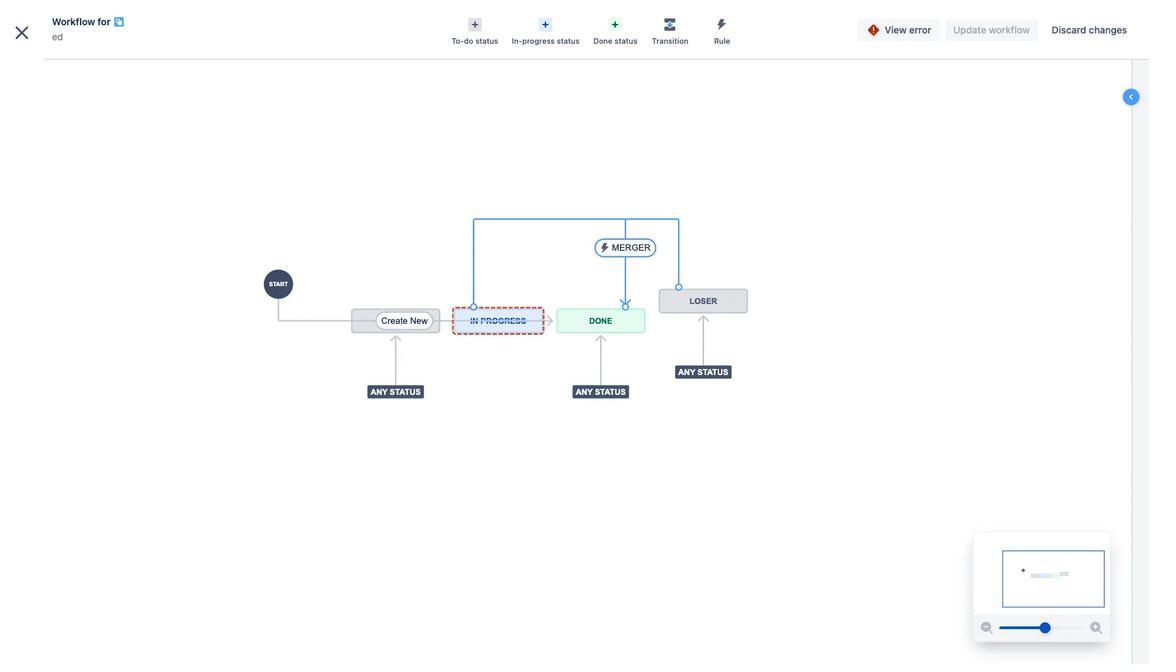 Task type: locate. For each thing, give the bounding box(es) containing it.
workflow
[[52, 16, 95, 27]]

status right the do
[[476, 36, 499, 45]]

for
[[98, 16, 111, 27]]

0 vertical spatial ed
[[52, 31, 63, 42]]

1 status from the left
[[476, 36, 499, 45]]

ed down workflow
[[52, 31, 63, 42]]

2 status from the left
[[557, 36, 580, 45]]

error
[[910, 24, 932, 36]]

1 horizontal spatial status
[[557, 36, 580, 45]]

dialog
[[0, 0, 1150, 665]]

view error
[[885, 24, 932, 36]]

status right the done
[[615, 36, 638, 45]]

status
[[476, 36, 499, 45], [557, 36, 580, 45], [615, 36, 638, 45]]

jira software image
[[36, 11, 127, 27], [36, 11, 127, 27]]

discard changes
[[1052, 24, 1128, 36]]

2 horizontal spatial status
[[615, 36, 638, 45]]

dialog containing workflow for
[[0, 0, 1150, 665]]

do
[[464, 36, 474, 45]]

ed
[[52, 31, 63, 42], [41, 60, 53, 71]]

view
[[885, 24, 907, 36]]

group
[[5, 251, 159, 324], [5, 251, 159, 288], [5, 288, 159, 324]]

Zoom level range field
[[1000, 615, 1085, 642]]

done status button
[[587, 14, 645, 47]]

in-
[[512, 36, 523, 45]]

to-do status
[[452, 36, 499, 45]]

primary element
[[8, 0, 890, 38]]

ed down ed link in the left of the page
[[41, 60, 53, 71]]

rule button
[[697, 14, 749, 47]]

0 horizontal spatial status
[[476, 36, 499, 45]]

status down create button
[[557, 36, 580, 45]]

in-progress status
[[512, 36, 580, 45]]

ed link
[[52, 29, 63, 45]]

in-progress status button
[[505, 14, 587, 47]]

rule
[[715, 36, 731, 45]]

view error button
[[858, 19, 940, 41]]

to-
[[452, 36, 464, 45]]

transition
[[652, 36, 689, 45]]



Task type: describe. For each thing, give the bounding box(es) containing it.
you're in the workflow viewfinder, use the arrow keys to move it element
[[974, 533, 1111, 615]]

done status
[[594, 36, 638, 45]]

transition button
[[645, 14, 697, 47]]

done
[[594, 36, 613, 45]]

discard
[[1052, 24, 1087, 36]]

search image
[[895, 13, 906, 24]]

1 vertical spatial ed
[[41, 60, 53, 71]]

create
[[553, 13, 583, 24]]

discard changes button
[[1044, 19, 1136, 41]]

changes
[[1090, 24, 1128, 36]]

zoom out image
[[979, 620, 996, 637]]

3 status from the left
[[615, 36, 638, 45]]

close workflow editor image
[[11, 22, 33, 44]]

Search field
[[890, 8, 1027, 30]]

zoom in image
[[1089, 620, 1105, 637]]

workflow for
[[52, 16, 111, 27]]

progress
[[523, 36, 555, 45]]

status for in-progress status
[[557, 36, 580, 45]]

to-do status button
[[445, 14, 505, 47]]

ed inside dialog
[[52, 31, 63, 42]]

create banner
[[0, 0, 1150, 38]]

create button
[[545, 8, 591, 30]]

status for to-do status
[[476, 36, 499, 45]]



Task type: vqa. For each thing, say whether or not it's contained in the screenshot.
Quickstart
no



